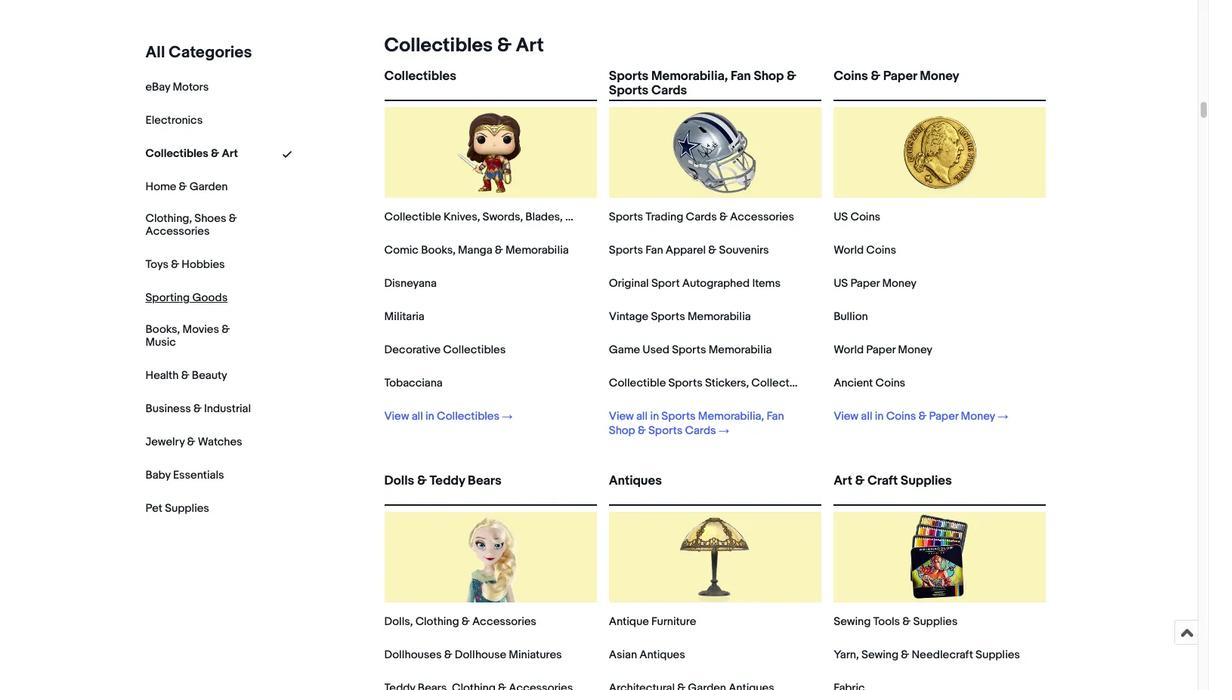 Task type: vqa. For each thing, say whether or not it's contained in the screenshot.


Task type: describe. For each thing, give the bounding box(es) containing it.
dollhouses & dollhouse miniatures
[[384, 649, 562, 663]]

teddy
[[430, 474, 465, 489]]

sports fan apparel & souvenirs
[[609, 243, 769, 258]]

us for us paper money
[[834, 277, 848, 291]]

all for sports
[[636, 410, 648, 424]]

original sport autographed items link
[[609, 277, 781, 291]]

beauty
[[192, 369, 227, 383]]

2 vertical spatial memorabilia
[[709, 343, 772, 358]]

asian antiques link
[[609, 649, 685, 663]]

world paper money
[[834, 343, 933, 358]]

vintage
[[609, 310, 649, 324]]

tobacciana link
[[384, 376, 443, 391]]

clothing, shoes & accessories
[[146, 212, 237, 239]]

shop inside view all in sports memorabilia, fan shop & sports cards
[[609, 424, 635, 438]]

view for coins
[[834, 410, 859, 424]]

collectible for collectible sports stickers, collections & albums
[[609, 376, 666, 391]]

vintage sports memorabilia link
[[609, 310, 751, 324]]

collections
[[752, 376, 811, 391]]

all
[[146, 43, 165, 63]]

memorabilia, inside view all in sports memorabilia, fan shop & sports cards
[[698, 410, 764, 424]]

sporting
[[146, 291, 190, 305]]

clothing, shoes & accessories link
[[146, 212, 251, 239]]

& inside 'sports memorabilia, fan shop & sports cards'
[[787, 69, 797, 84]]

& inside 'books, movies & music'
[[222, 323, 230, 337]]

2 horizontal spatial art
[[834, 474, 853, 489]]

antique furniture
[[609, 615, 696, 630]]

dolls & teddy bears image
[[445, 513, 536, 603]]

collectible sports stickers, collections & albums link
[[609, 376, 863, 391]]

all for coins
[[861, 410, 873, 424]]

supplies inside art & craft supplies link
[[901, 474, 952, 489]]

used
[[643, 343, 670, 358]]

1 all from the left
[[412, 410, 423, 424]]

art & craft supplies
[[834, 474, 952, 489]]

disneyana link
[[384, 277, 437, 291]]

electronics
[[146, 113, 203, 128]]

in for coins
[[875, 410, 884, 424]]

autographed
[[683, 277, 750, 291]]

sporting goods link
[[146, 291, 228, 305]]

0 horizontal spatial fan
[[646, 243, 663, 258]]

world paper money link
[[834, 343, 933, 358]]

miniatures
[[509, 649, 562, 663]]

supplies right the needlecraft at the bottom of page
[[976, 649, 1020, 663]]

health & beauty
[[146, 369, 227, 383]]

0 vertical spatial art
[[516, 34, 544, 57]]

health & beauty link
[[146, 369, 227, 383]]

collectibles link
[[384, 69, 597, 97]]

fan inside 'sports memorabilia, fan shop & sports cards'
[[731, 69, 751, 84]]

sports trading cards & accessories
[[609, 210, 794, 225]]

bullion link
[[834, 310, 868, 324]]

apparel
[[666, 243, 706, 258]]

sports memorabilia, fan shop & sports cards image
[[670, 107, 761, 198]]

shoes
[[195, 212, 226, 226]]

view all in coins & paper money link
[[834, 410, 1009, 424]]

collectibles image
[[445, 107, 536, 198]]

toys & hobbies
[[146, 258, 225, 272]]

original sport autographed items
[[609, 277, 781, 291]]

ancient
[[834, 376, 873, 391]]

paper inside "coins & paper money" link
[[884, 69, 917, 84]]

baby
[[146, 468, 171, 483]]

1 vertical spatial memorabilia
[[688, 310, 751, 324]]

1 vertical spatial antiques
[[640, 649, 685, 663]]

antiques link
[[609, 474, 822, 502]]

manga
[[458, 243, 493, 258]]

0 horizontal spatial collectibles & art link
[[146, 147, 238, 161]]

ebay
[[146, 80, 170, 94]]

pet
[[146, 502, 162, 516]]

in for sports
[[650, 410, 659, 424]]

0 vertical spatial antiques
[[609, 474, 662, 489]]

collectible sports stickers, collections & albums
[[609, 376, 863, 391]]

cards inside 'sports memorabilia, fan shop & sports cards'
[[652, 83, 687, 98]]

antique furniture link
[[609, 615, 696, 630]]

ebay motors link
[[146, 80, 209, 94]]

ebay motors
[[146, 80, 209, 94]]

armors
[[565, 210, 603, 225]]

toys
[[146, 258, 169, 272]]

hobbies
[[182, 258, 225, 272]]

world coins link
[[834, 243, 897, 258]]

industrial
[[204, 402, 251, 416]]

coins for us
[[851, 210, 881, 225]]

furniture
[[652, 615, 696, 630]]

garden
[[190, 180, 228, 194]]

view for sports
[[609, 410, 634, 424]]

accessories up souvenirs
[[730, 210, 794, 225]]

1 vertical spatial art
[[222, 147, 238, 161]]

decorative collectibles link
[[384, 343, 506, 358]]

baby essentials link
[[146, 468, 224, 483]]

items
[[752, 277, 781, 291]]

tobacciana
[[384, 376, 443, 391]]

toys & hobbies link
[[146, 258, 225, 272]]

view all in collectibles
[[384, 410, 500, 424]]

dolls, clothing & accessories link
[[384, 615, 537, 630]]

collectible knives, swords, blades, armors & accessories
[[384, 210, 680, 225]]

yarn,
[[834, 649, 859, 663]]

books, inside 'books, movies & music'
[[146, 323, 180, 337]]

vintage sports memorabilia
[[609, 310, 751, 324]]

memorabilia, inside 'sports memorabilia, fan shop & sports cards'
[[652, 69, 728, 84]]

dolls,
[[384, 615, 413, 630]]

pet supplies
[[146, 502, 209, 516]]

view all in coins & paper money
[[834, 410, 996, 424]]

view all in sports memorabilia, fan shop & sports cards
[[609, 410, 784, 438]]

dollhouses & dollhouse miniatures link
[[384, 649, 562, 663]]

health
[[146, 369, 179, 383]]

1 vertical spatial cards
[[686, 210, 717, 225]]

jewelry & watches
[[146, 435, 242, 449]]



Task type: locate. For each thing, give the bounding box(es) containing it.
&
[[497, 34, 512, 57], [787, 69, 797, 84], [871, 69, 881, 84], [211, 147, 219, 161], [179, 180, 187, 194], [605, 210, 613, 225], [720, 210, 728, 225], [229, 212, 237, 226], [495, 243, 503, 258], [709, 243, 717, 258], [171, 258, 179, 272], [222, 323, 230, 337], [181, 369, 189, 383], [813, 376, 822, 391], [193, 402, 202, 416], [919, 410, 927, 424], [638, 424, 646, 438], [187, 435, 195, 449], [417, 474, 427, 489], [855, 474, 865, 489], [462, 615, 470, 630], [903, 615, 911, 630], [444, 649, 452, 663], [901, 649, 910, 663]]

business & industrial link
[[146, 402, 251, 416]]

1 horizontal spatial in
[[650, 410, 659, 424]]

collectible down game
[[609, 376, 666, 391]]

collectible knives, swords, blades, armors & accessories link
[[384, 210, 680, 225]]

0 vertical spatial collectible
[[384, 210, 441, 225]]

art & craft supplies link
[[834, 474, 1047, 502]]

in down ancient coins
[[875, 410, 884, 424]]

coins & paper money
[[834, 69, 960, 84]]

accessories up apparel
[[616, 210, 680, 225]]

art up garden
[[222, 147, 238, 161]]

2 horizontal spatial in
[[875, 410, 884, 424]]

0 horizontal spatial view
[[384, 410, 409, 424]]

shop inside 'sports memorabilia, fan shop & sports cards'
[[754, 69, 784, 84]]

all down used
[[636, 410, 648, 424]]

game used sports memorabilia
[[609, 343, 772, 358]]

ancient coins link
[[834, 376, 906, 391]]

game used sports memorabilia link
[[609, 343, 772, 358]]

1 horizontal spatial art
[[516, 34, 544, 57]]

1 horizontal spatial all
[[636, 410, 648, 424]]

stickers,
[[705, 376, 749, 391]]

view
[[384, 410, 409, 424], [609, 410, 634, 424], [834, 410, 859, 424]]

collectibles & art
[[384, 34, 544, 57], [146, 147, 238, 161]]

decorative
[[384, 343, 441, 358]]

1 horizontal spatial collectibles & art link
[[378, 34, 544, 57]]

1 horizontal spatial books,
[[421, 243, 456, 258]]

1 vertical spatial books,
[[146, 323, 180, 337]]

memorabilia up collectible sports stickers, collections & albums
[[709, 343, 772, 358]]

art left craft
[[834, 474, 853, 489]]

supplies right the pet
[[165, 502, 209, 516]]

accessories up toys & hobbies link
[[146, 224, 210, 239]]

antique
[[609, 615, 649, 630]]

pet supplies link
[[146, 502, 209, 516]]

comic books, manga & memorabilia
[[384, 243, 569, 258]]

1 horizontal spatial view
[[609, 410, 634, 424]]

in
[[426, 410, 434, 424], [650, 410, 659, 424], [875, 410, 884, 424]]

dolls & teddy bears link
[[384, 474, 597, 502]]

dollhouses
[[384, 649, 442, 663]]

books, movies & music link
[[146, 323, 251, 350]]

collectibles & art up home & garden
[[146, 147, 238, 161]]

dollhouse
[[455, 649, 507, 663]]

sporting goods
[[146, 291, 228, 305]]

2 in from the left
[[650, 410, 659, 424]]

1 vertical spatial world
[[834, 343, 864, 358]]

collectibles & art link up home & garden
[[146, 147, 238, 161]]

all categories
[[146, 43, 252, 63]]

books,
[[421, 243, 456, 258], [146, 323, 180, 337]]

2 horizontal spatial all
[[861, 410, 873, 424]]

3 view from the left
[[834, 410, 859, 424]]

books, right comic
[[421, 243, 456, 258]]

us for us coins
[[834, 210, 848, 225]]

0 vertical spatial books,
[[421, 243, 456, 258]]

0 vertical spatial cards
[[652, 83, 687, 98]]

0 vertical spatial us
[[834, 210, 848, 225]]

2 vertical spatial art
[[834, 474, 853, 489]]

militaria
[[384, 310, 425, 324]]

collectibles & art link
[[378, 34, 544, 57], [146, 147, 238, 161]]

dolls
[[384, 474, 414, 489]]

0 horizontal spatial art
[[222, 147, 238, 161]]

0 horizontal spatial collectibles & art
[[146, 147, 238, 161]]

books, movies & music
[[146, 323, 230, 350]]

0 vertical spatial memorabilia
[[506, 243, 569, 258]]

us up "world coins"
[[834, 210, 848, 225]]

needlecraft
[[912, 649, 974, 663]]

0 vertical spatial shop
[[754, 69, 784, 84]]

2 view from the left
[[609, 410, 634, 424]]

cards inside view all in sports memorabilia, fan shop & sports cards
[[685, 424, 716, 438]]

antiques
[[609, 474, 662, 489], [640, 649, 685, 663]]

game
[[609, 343, 640, 358]]

home & garden
[[146, 180, 228, 194]]

fan inside view all in sports memorabilia, fan shop & sports cards
[[767, 410, 784, 424]]

disneyana
[[384, 277, 437, 291]]

clothing,
[[146, 212, 192, 226]]

dolls, clothing & accessories
[[384, 615, 537, 630]]

memorabilia down autographed
[[688, 310, 751, 324]]

sewing right yarn,
[[862, 649, 899, 663]]

yarn, sewing & needlecraft supplies
[[834, 649, 1020, 663]]

goods
[[192, 291, 228, 305]]

3 all from the left
[[861, 410, 873, 424]]

0 vertical spatial fan
[[731, 69, 751, 84]]

decorative collectibles
[[384, 343, 506, 358]]

1 vertical spatial us
[[834, 277, 848, 291]]

motors
[[173, 80, 209, 94]]

coins & paper money image
[[895, 107, 986, 198]]

2 horizontal spatial fan
[[767, 410, 784, 424]]

money
[[920, 69, 960, 84], [882, 277, 917, 291], [898, 343, 933, 358], [961, 410, 996, 424]]

supplies up the needlecraft at the bottom of page
[[914, 615, 958, 630]]

movies
[[182, 323, 219, 337]]

business & industrial
[[146, 402, 251, 416]]

books, down sporting
[[146, 323, 180, 337]]

world for world coins
[[834, 243, 864, 258]]

3 in from the left
[[875, 410, 884, 424]]

all inside view all in sports memorabilia, fan shop & sports cards
[[636, 410, 648, 424]]

music
[[146, 335, 176, 350]]

home
[[146, 180, 176, 194]]

supplies right craft
[[901, 474, 952, 489]]

art & craft supplies image
[[895, 513, 986, 603]]

in down used
[[650, 410, 659, 424]]

coins
[[834, 69, 868, 84], [851, 210, 881, 225], [867, 243, 897, 258], [876, 376, 906, 391], [886, 410, 916, 424]]

militaria link
[[384, 310, 425, 324]]

memorabilia down 'collectible knives, swords, blades, armors & accessories'
[[506, 243, 569, 258]]

0 vertical spatial collectibles & art
[[384, 34, 544, 57]]

view inside view all in sports memorabilia, fan shop & sports cards
[[609, 410, 634, 424]]

1 vertical spatial sewing
[[862, 649, 899, 663]]

0 horizontal spatial all
[[412, 410, 423, 424]]

view down 'albums' on the right bottom of page
[[834, 410, 859, 424]]

us paper money link
[[834, 277, 917, 291]]

1 us from the top
[[834, 210, 848, 225]]

0 horizontal spatial books,
[[146, 323, 180, 337]]

cards
[[652, 83, 687, 98], [686, 210, 717, 225], [685, 424, 716, 438]]

2 vertical spatial cards
[[685, 424, 716, 438]]

coins for world
[[867, 243, 897, 258]]

home & garden link
[[146, 180, 228, 194]]

all down ancient coins
[[861, 410, 873, 424]]

coins for ancient
[[876, 376, 906, 391]]

asian
[[609, 649, 637, 663]]

albums
[[824, 376, 863, 391]]

1 in from the left
[[426, 410, 434, 424]]

1 horizontal spatial collectible
[[609, 376, 666, 391]]

1 vertical spatial shop
[[609, 424, 635, 438]]

baby essentials
[[146, 468, 224, 483]]

0 vertical spatial world
[[834, 243, 864, 258]]

view all in sports memorabilia, fan shop & sports cards link
[[609, 410, 801, 438]]

world down bullion
[[834, 343, 864, 358]]

2 horizontal spatial view
[[834, 410, 859, 424]]

1 horizontal spatial fan
[[731, 69, 751, 84]]

essentials
[[173, 468, 224, 483]]

accessories inside clothing, shoes & accessories
[[146, 224, 210, 239]]

collectibles & art link up collectibles link
[[378, 34, 544, 57]]

collectibles & art up collectibles link
[[384, 34, 544, 57]]

blades,
[[526, 210, 563, 225]]

us up bullion link
[[834, 277, 848, 291]]

0 horizontal spatial in
[[426, 410, 434, 424]]

craft
[[868, 474, 898, 489]]

all down the "tobacciana" link
[[412, 410, 423, 424]]

1 view from the left
[[384, 410, 409, 424]]

0 vertical spatial memorabilia,
[[652, 69, 728, 84]]

world coins
[[834, 243, 897, 258]]

dolls & teddy bears
[[384, 474, 502, 489]]

view down the "tobacciana" link
[[384, 410, 409, 424]]

1 vertical spatial collectibles & art link
[[146, 147, 238, 161]]

in down the "tobacciana" link
[[426, 410, 434, 424]]

1 horizontal spatial collectibles & art
[[384, 34, 544, 57]]

sports fan apparel & souvenirs link
[[609, 243, 769, 258]]

0 vertical spatial sewing
[[834, 615, 871, 630]]

2 vertical spatial fan
[[767, 410, 784, 424]]

sports memorabilia, fan shop & sports cards
[[609, 69, 797, 98]]

world down "us coins"
[[834, 243, 864, 258]]

1 vertical spatial collectible
[[609, 376, 666, 391]]

2 us from the top
[[834, 277, 848, 291]]

collectible up comic
[[384, 210, 441, 225]]

art up collectibles link
[[516, 34, 544, 57]]

1 vertical spatial memorabilia,
[[698, 410, 764, 424]]

collectibles
[[384, 34, 493, 57], [384, 69, 456, 84], [146, 147, 208, 161], [443, 343, 506, 358], [437, 410, 500, 424]]

1 vertical spatial collectibles & art
[[146, 147, 238, 161]]

view all in collectibles link
[[384, 410, 513, 424]]

1 vertical spatial fan
[[646, 243, 663, 258]]

swords,
[[483, 210, 523, 225]]

coins & paper money link
[[834, 69, 1047, 97]]

1 horizontal spatial shop
[[754, 69, 784, 84]]

0 horizontal spatial collectible
[[384, 210, 441, 225]]

watches
[[198, 435, 242, 449]]

sewing up yarn,
[[834, 615, 871, 630]]

original
[[609, 277, 649, 291]]

us paper money
[[834, 277, 917, 291]]

2 all from the left
[[636, 410, 648, 424]]

collectible for collectible knives, swords, blades, armors & accessories
[[384, 210, 441, 225]]

& inside view all in sports memorabilia, fan shop & sports cards
[[638, 424, 646, 438]]

& inside clothing, shoes & accessories
[[229, 212, 237, 226]]

view down game
[[609, 410, 634, 424]]

sewing tools & supplies link
[[834, 615, 958, 630]]

clothing
[[416, 615, 459, 630]]

souvenirs
[[719, 243, 769, 258]]

in inside view all in sports memorabilia, fan shop & sports cards
[[650, 410, 659, 424]]

1 world from the top
[[834, 243, 864, 258]]

categories
[[169, 43, 252, 63]]

comic
[[384, 243, 419, 258]]

world for world paper money
[[834, 343, 864, 358]]

0 vertical spatial collectibles & art link
[[378, 34, 544, 57]]

accessories up dollhouse
[[472, 615, 537, 630]]

antiques image
[[670, 513, 761, 603]]

ancient coins
[[834, 376, 906, 391]]

0 horizontal spatial shop
[[609, 424, 635, 438]]

sports memorabilia, fan shop & sports cards link
[[609, 69, 822, 98]]

2 world from the top
[[834, 343, 864, 358]]



